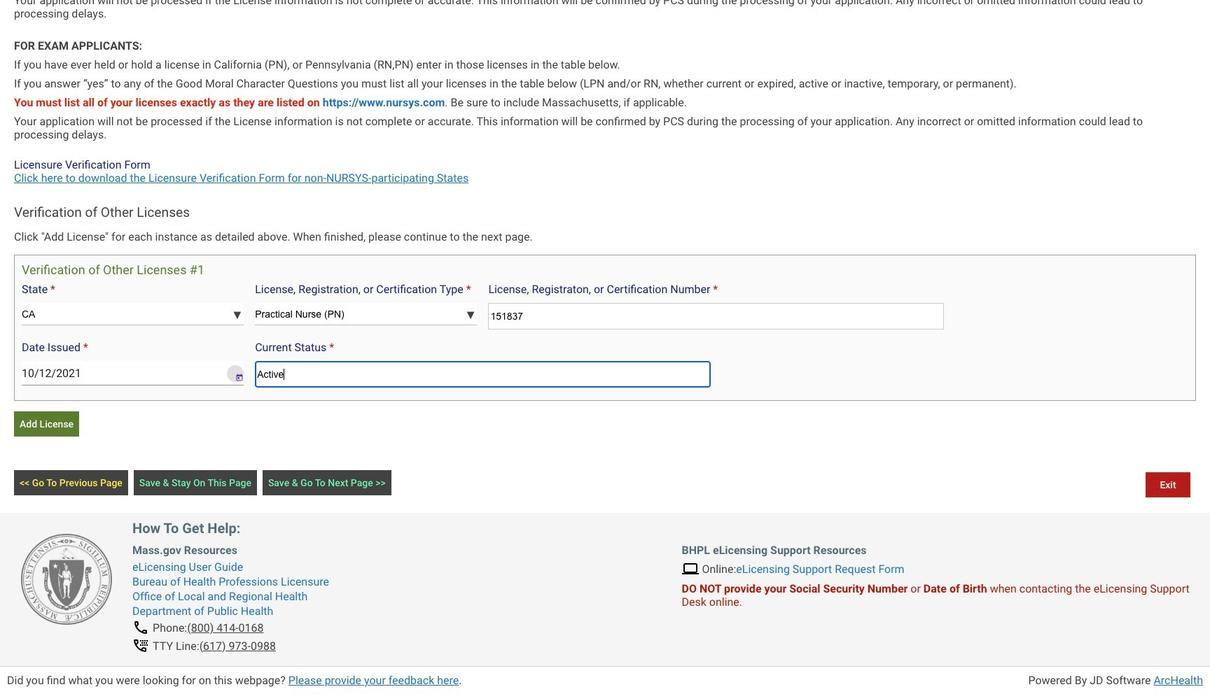 Task type: vqa. For each thing, say whether or not it's contained in the screenshot.
field
yes



Task type: locate. For each thing, give the bounding box(es) containing it.
heading
[[22, 263, 205, 277]]

massachusetts state seal image
[[21, 534, 112, 625]]

None text field
[[488, 303, 944, 330], [255, 361, 711, 388], [488, 303, 944, 330], [255, 361, 711, 388]]

None field
[[22, 361, 224, 386]]



